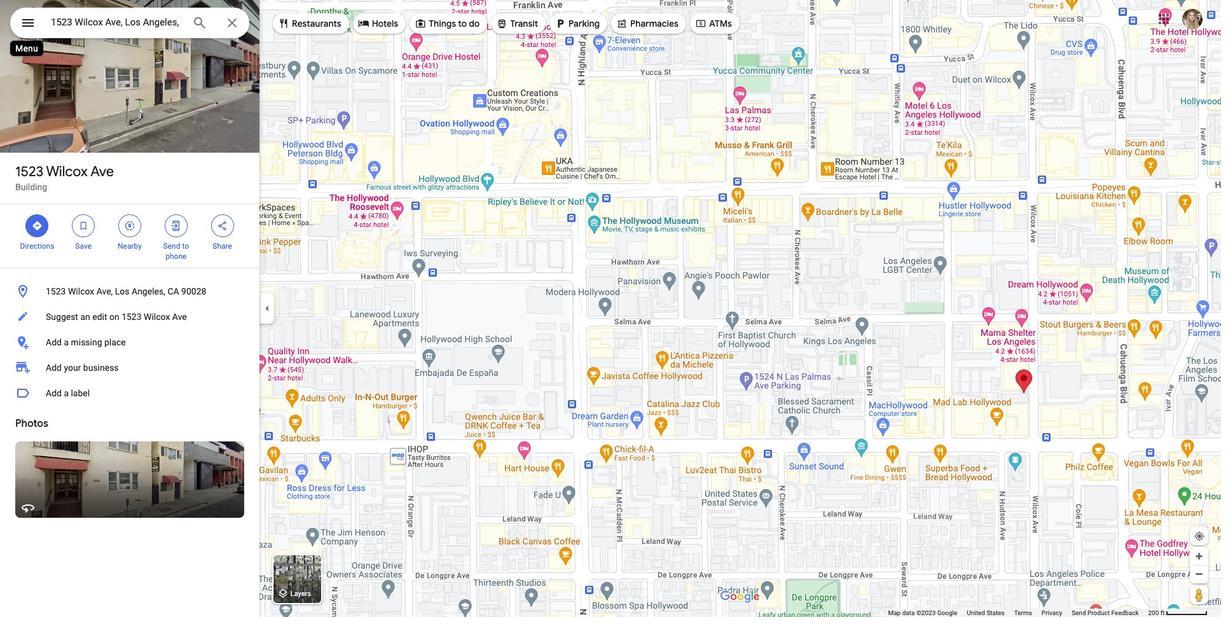 Task type: describe. For each thing, give the bounding box(es) containing it.
1523 wilcox ave main content
[[0, 0, 260, 617]]

pharmacies
[[630, 18, 679, 29]]

add a label button
[[0, 380, 260, 406]]


[[555, 17, 566, 31]]


[[616, 17, 628, 31]]

 pharmacies
[[616, 17, 679, 31]]

map data ©2023 google
[[888, 609, 958, 616]]

missing
[[71, 337, 102, 347]]

an
[[80, 312, 90, 322]]

label
[[71, 388, 90, 398]]


[[78, 219, 89, 233]]

to inside  things to do
[[458, 18, 467, 29]]

200 ft
[[1149, 609, 1165, 616]]

show street view coverage image
[[1190, 585, 1209, 604]]

wilcox for ave
[[46, 163, 88, 181]]

 parking
[[555, 17, 600, 31]]


[[124, 219, 136, 233]]

parking
[[569, 18, 600, 29]]

states
[[987, 609, 1005, 616]]

 hotels
[[358, 17, 398, 31]]


[[217, 219, 228, 233]]

google
[[938, 609, 958, 616]]

united
[[967, 609, 985, 616]]

1523 wilcox ave, los angeles, ca 90028 button
[[0, 279, 260, 304]]

angeles,
[[132, 286, 165, 296]]

directions
[[20, 242, 54, 251]]

 things to do
[[415, 17, 480, 31]]

a for label
[[64, 388, 69, 398]]

collapse side panel image
[[260, 302, 274, 316]]

privacy
[[1042, 609, 1063, 616]]

add for add a label
[[46, 388, 62, 398]]

send to phone
[[163, 242, 189, 261]]

 button
[[10, 8, 46, 41]]

none field inside 1523 wilcox ave, los angeles, ca 90028 field
[[51, 15, 182, 30]]


[[31, 219, 43, 233]]

1523 inside 'button'
[[122, 312, 142, 322]]

data
[[903, 609, 915, 616]]

los
[[115, 286, 130, 296]]

suggest an edit on 1523 wilcox ave
[[46, 312, 187, 322]]

place
[[104, 337, 126, 347]]


[[358, 17, 369, 31]]

ave,
[[97, 286, 113, 296]]

send for send product feedback
[[1072, 609, 1086, 616]]

1523 for ave
[[15, 163, 43, 181]]

add a label
[[46, 388, 90, 398]]

add for add a missing place
[[46, 337, 62, 347]]

to inside send to phone
[[182, 242, 189, 251]]

1523 for ave,
[[46, 286, 66, 296]]

wilcox for ave,
[[68, 286, 94, 296]]

phone
[[166, 252, 187, 261]]

terms button
[[1015, 609, 1032, 617]]

business
[[83, 363, 119, 373]]

united states
[[967, 609, 1005, 616]]

feedback
[[1112, 609, 1139, 616]]



Task type: locate. For each thing, give the bounding box(es) containing it.
ft
[[1161, 609, 1165, 616]]

1523 up suggest
[[46, 286, 66, 296]]

footer
[[888, 609, 1149, 617]]

send for send to phone
[[163, 242, 180, 251]]

2 add from the top
[[46, 363, 62, 373]]

1 vertical spatial add
[[46, 363, 62, 373]]

0 vertical spatial 1523
[[15, 163, 43, 181]]

1 vertical spatial send
[[1072, 609, 1086, 616]]

a
[[64, 337, 69, 347], [64, 388, 69, 398]]

add your business link
[[0, 355, 260, 380]]

0 vertical spatial send
[[163, 242, 180, 251]]

edit
[[92, 312, 107, 322]]

ave
[[90, 163, 114, 181], [172, 312, 187, 322]]

0 horizontal spatial 1523
[[15, 163, 43, 181]]

None field
[[51, 15, 182, 30]]

send inside button
[[1072, 609, 1086, 616]]

building
[[15, 182, 47, 192]]

1523 wilcox ave building
[[15, 163, 114, 192]]

google maps element
[[0, 0, 1222, 617]]

on
[[109, 312, 119, 322]]

your
[[64, 363, 81, 373]]

zoom out image
[[1195, 569, 1204, 579]]

add a missing place
[[46, 337, 126, 347]]

things
[[429, 18, 456, 29]]

add left label
[[46, 388, 62, 398]]

1 vertical spatial wilcox
[[68, 286, 94, 296]]

send product feedback
[[1072, 609, 1139, 616]]

send product feedback button
[[1072, 609, 1139, 617]]

2 vertical spatial add
[[46, 388, 62, 398]]

show your location image
[[1194, 531, 1206, 542]]

wilcox
[[46, 163, 88, 181], [68, 286, 94, 296], [144, 312, 170, 322]]

transit
[[510, 18, 538, 29]]

zoom in image
[[1195, 552, 1204, 561]]

wilcox inside button
[[68, 286, 94, 296]]

1523 inside button
[[46, 286, 66, 296]]

1 vertical spatial to
[[182, 242, 189, 251]]

nearby
[[118, 242, 142, 251]]

do
[[469, 18, 480, 29]]

2 horizontal spatial 1523
[[122, 312, 142, 322]]

1523 right on
[[122, 312, 142, 322]]

product
[[1088, 609, 1110, 616]]

2 vertical spatial wilcox
[[144, 312, 170, 322]]

actions for 1523 wilcox ave region
[[0, 204, 260, 268]]

send up phone
[[163, 242, 180, 251]]

add for add your business
[[46, 363, 62, 373]]

1 vertical spatial 1523
[[46, 286, 66, 296]]

a for missing
[[64, 337, 69, 347]]

ca
[[168, 286, 179, 296]]

1 horizontal spatial to
[[458, 18, 467, 29]]

1 horizontal spatial 1523
[[46, 286, 66, 296]]

0 vertical spatial ave
[[90, 163, 114, 181]]

footer containing map data ©2023 google
[[888, 609, 1149, 617]]

add left "your"
[[46, 363, 62, 373]]


[[695, 17, 707, 31]]

 search field
[[10, 8, 249, 41]]

add inside button
[[46, 388, 62, 398]]

 transit
[[496, 17, 538, 31]]

0 horizontal spatial send
[[163, 242, 180, 251]]

layers
[[291, 590, 311, 598]]

 restaurants
[[278, 17, 341, 31]]

1523 Wilcox Ave, Los Angeles, CA 90028 field
[[10, 8, 249, 38]]

wilcox left ave,
[[68, 286, 94, 296]]

send inside send to phone
[[163, 242, 180, 251]]


[[278, 17, 289, 31]]

0 vertical spatial a
[[64, 337, 69, 347]]

add down suggest
[[46, 337, 62, 347]]

share
[[213, 242, 232, 251]]

1523
[[15, 163, 43, 181], [46, 286, 66, 296], [122, 312, 142, 322]]

suggest
[[46, 312, 78, 322]]

ave inside 1523 wilcox ave building
[[90, 163, 114, 181]]

map
[[888, 609, 901, 616]]

privacy button
[[1042, 609, 1063, 617]]

a inside add a missing place button
[[64, 337, 69, 347]]

©2023
[[917, 609, 936, 616]]

add a missing place button
[[0, 330, 260, 355]]

ave inside 'button'
[[172, 312, 187, 322]]

terms
[[1015, 609, 1032, 616]]

1 a from the top
[[64, 337, 69, 347]]

to
[[458, 18, 467, 29], [182, 242, 189, 251]]

 atms
[[695, 17, 732, 31]]

send left product
[[1072, 609, 1086, 616]]

hotels
[[372, 18, 398, 29]]

90028
[[181, 286, 206, 296]]

2 a from the top
[[64, 388, 69, 398]]

google account: michelle dermenjian  
(michelle.dermenjian@adept.ai) image
[[1183, 9, 1203, 29]]

0 vertical spatial to
[[458, 18, 467, 29]]

atms
[[709, 18, 732, 29]]

to up phone
[[182, 242, 189, 251]]

add inside button
[[46, 337, 62, 347]]

1 vertical spatial ave
[[172, 312, 187, 322]]

0 vertical spatial wilcox
[[46, 163, 88, 181]]

wilcox inside 'button'
[[144, 312, 170, 322]]

add your business
[[46, 363, 119, 373]]

wilcox inside 1523 wilcox ave building
[[46, 163, 88, 181]]

1523 up building
[[15, 163, 43, 181]]

3 add from the top
[[46, 388, 62, 398]]

1523 wilcox ave, los angeles, ca 90028
[[46, 286, 206, 296]]

add
[[46, 337, 62, 347], [46, 363, 62, 373], [46, 388, 62, 398]]

wilcox down angeles, on the left top
[[144, 312, 170, 322]]

200 ft button
[[1149, 609, 1208, 616]]

1 horizontal spatial send
[[1072, 609, 1086, 616]]

2 vertical spatial 1523
[[122, 312, 142, 322]]

1523 inside 1523 wilcox ave building
[[15, 163, 43, 181]]

footer inside google maps element
[[888, 609, 1149, 617]]

restaurants
[[292, 18, 341, 29]]

a left label
[[64, 388, 69, 398]]

a left missing
[[64, 337, 69, 347]]

to left 'do'
[[458, 18, 467, 29]]

0 horizontal spatial to
[[182, 242, 189, 251]]

1 add from the top
[[46, 337, 62, 347]]

send
[[163, 242, 180, 251], [1072, 609, 1086, 616]]


[[20, 14, 36, 32]]

200
[[1149, 609, 1159, 616]]

wilcox up building
[[46, 163, 88, 181]]

photos
[[15, 417, 48, 430]]


[[170, 219, 182, 233]]

1 vertical spatial a
[[64, 388, 69, 398]]

save
[[75, 242, 92, 251]]

united states button
[[967, 609, 1005, 617]]

a inside add a label button
[[64, 388, 69, 398]]


[[496, 17, 508, 31]]

suggest an edit on 1523 wilcox ave button
[[0, 304, 260, 330]]


[[415, 17, 426, 31]]

1 horizontal spatial ave
[[172, 312, 187, 322]]

0 vertical spatial add
[[46, 337, 62, 347]]

0 horizontal spatial ave
[[90, 163, 114, 181]]



Task type: vqa. For each thing, say whether or not it's contained in the screenshot.
Language
no



